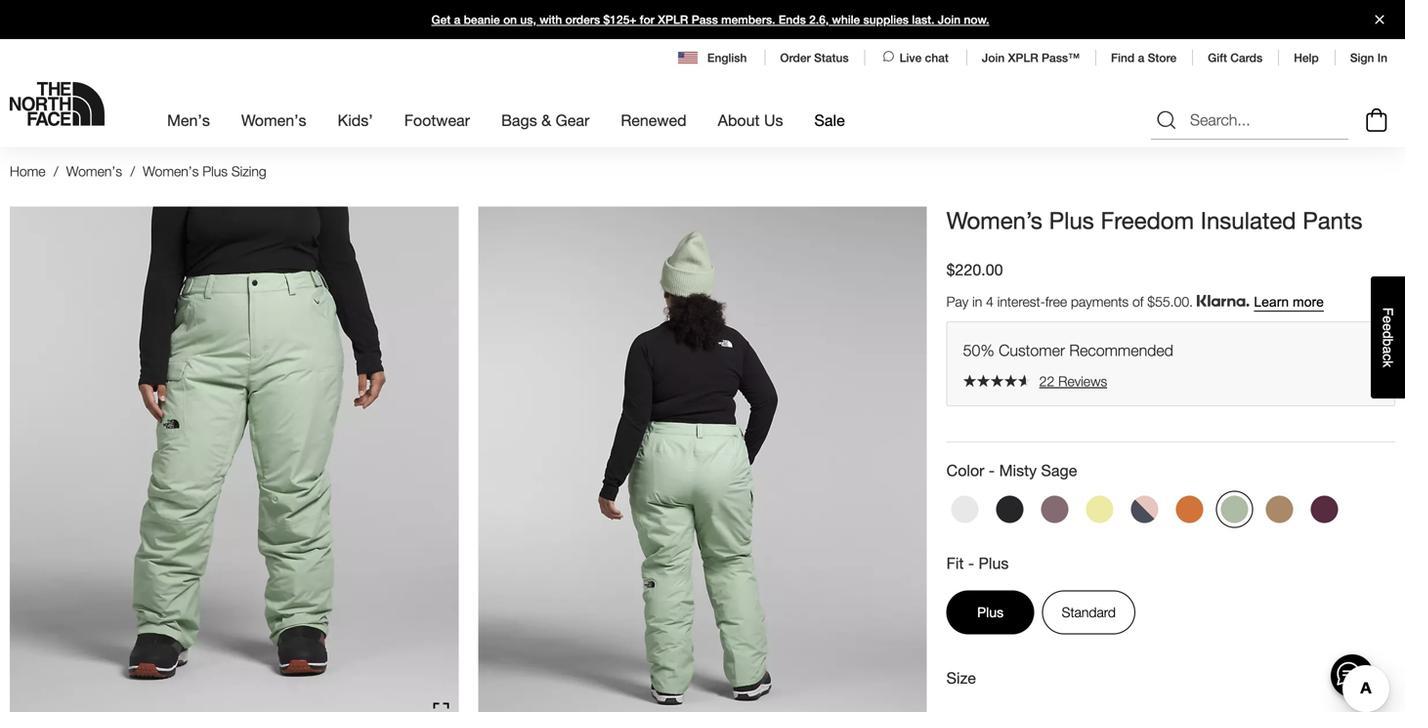 Task type: describe. For each thing, give the bounding box(es) containing it.
boysenberry image
[[1312, 496, 1339, 523]]

misty sage image
[[1222, 496, 1249, 523]]

kids'
[[338, 111, 373, 130]]

klarna image
[[1197, 295, 1250, 307]]

us
[[764, 111, 784, 130]]

fit - plus
[[947, 554, 1009, 573]]

men's link
[[167, 94, 210, 147]]

renewed
[[621, 111, 687, 130]]

0 horizontal spatial women's
[[66, 163, 122, 179]]

footwear link
[[404, 94, 470, 147]]

live
[[900, 51, 922, 65]]

get
[[432, 13, 451, 26]]

Sun Sprite radio
[[1082, 491, 1119, 528]]

freedom
[[1101, 206, 1195, 234]]

plus inside button
[[978, 605, 1004, 621]]

with
[[540, 13, 562, 26]]

insulated
[[1201, 206, 1297, 234]]

Search search field
[[1152, 101, 1349, 140]]

$125+
[[604, 13, 637, 26]]

open full screen image
[[433, 704, 449, 713]]

f
[[1381, 308, 1397, 316]]

pants
[[1303, 206, 1363, 234]]

about us
[[718, 111, 784, 130]]

women's
[[947, 206, 1043, 234]]

get a beanie on us, with orders $125+ for xplr pass members. ends 2.6, while supplies last. join now.
[[432, 13, 990, 26]]

$55.00.
[[1148, 294, 1194, 310]]

of
[[1133, 294, 1144, 310]]

sizing
[[232, 163, 267, 179]]

mandarin image
[[1177, 496, 1204, 523]]

sale
[[815, 111, 845, 130]]

sign
[[1351, 51, 1375, 65]]

members.
[[722, 13, 776, 26]]

1 horizontal spatial join
[[982, 51, 1005, 65]]

get a beanie on us, with orders $125+ for xplr pass members. ends 2.6, while supplies last. join now. link
[[0, 0, 1406, 39]]

Fawn Grey Snake Charmer Print radio
[[1037, 491, 1074, 528]]

close image
[[1368, 15, 1393, 24]]

a inside button
[[1381, 347, 1397, 354]]

1 horizontal spatial women's
[[143, 163, 199, 179]]

help link
[[1295, 51, 1320, 65]]

home link
[[10, 163, 46, 179]]

women's plus freedom insulated pants
[[947, 206, 1363, 234]]

b
[[1381, 339, 1397, 347]]

misty
[[1000, 461, 1037, 480]]

pass
[[692, 13, 718, 26]]

supplies
[[864, 13, 909, 26]]

0 horizontal spatial join
[[938, 13, 961, 26]]

- for fit
[[969, 554, 975, 573]]

gear
[[556, 111, 590, 130]]

about us link
[[718, 94, 784, 147]]

gift cards
[[1209, 51, 1263, 65]]

sale link
[[815, 94, 845, 147]]

home / women's / women's plus sizing
[[10, 163, 267, 179]]

for
[[640, 13, 655, 26]]

standard button
[[1043, 591, 1136, 635]]

plus left freedom
[[1050, 206, 1095, 234]]

order status
[[781, 51, 849, 65]]

customer
[[999, 341, 1066, 360]]

plus button
[[947, 591, 1035, 635]]

order
[[781, 51, 811, 65]]

sign in
[[1351, 51, 1388, 65]]

english link
[[678, 49, 749, 66]]

the north face home page image
[[10, 82, 105, 126]]

home
[[10, 163, 46, 179]]

find a store link
[[1112, 51, 1177, 65]]

pass™
[[1042, 51, 1080, 65]]

ends
[[779, 13, 806, 26]]

fawn grey snake charmer print image
[[1042, 496, 1069, 523]]

standard
[[1062, 605, 1116, 621]]

bags & gear link
[[501, 94, 590, 147]]

c
[[1381, 354, 1397, 361]]

on
[[504, 13, 517, 26]]

$220.00
[[947, 261, 1004, 279]]

pink moss faded dye camo print image
[[1132, 496, 1159, 523]]

status
[[814, 51, 849, 65]]

in
[[973, 294, 983, 310]]

22 reviews link
[[964, 373, 1379, 390]]

almond butter image
[[1267, 496, 1294, 523]]

f e e d b a c k button
[[1372, 277, 1406, 399]]

sage
[[1042, 461, 1078, 480]]

fit
[[947, 554, 964, 573]]



Task type: locate. For each thing, give the bounding box(es) containing it.
0 horizontal spatial a
[[454, 13, 461, 26]]

more
[[1293, 295, 1325, 310]]

- left the misty on the right bottom
[[989, 461, 995, 480]]

orders
[[566, 13, 600, 26]]

in
[[1378, 51, 1388, 65]]

color option group
[[947, 491, 1396, 536]]

xplr left the pass™ on the right of page
[[1008, 51, 1039, 65]]

TNF Black radio
[[992, 491, 1029, 528]]

/ left women's plus sizing link
[[130, 163, 135, 179]]

1 vertical spatial women's link
[[66, 163, 122, 179]]

sign in button
[[1351, 51, 1388, 65]]

interest-
[[998, 294, 1046, 310]]

1 horizontal spatial /
[[130, 163, 135, 179]]

e up b
[[1381, 324, 1397, 331]]

50%
[[964, 341, 995, 360]]

pay
[[947, 294, 969, 310]]

1 horizontal spatial a
[[1139, 51, 1145, 65]]

1 e from the top
[[1381, 316, 1397, 324]]

cards
[[1231, 51, 1263, 65]]

0 vertical spatial -
[[989, 461, 995, 480]]

join down the now.
[[982, 51, 1005, 65]]

- for color
[[989, 461, 995, 480]]

-
[[989, 461, 995, 480], [969, 554, 975, 573]]

last.
[[912, 13, 935, 26]]

22 reviews
[[1040, 373, 1108, 389]]

Almond Butter radio
[[1262, 491, 1299, 528]]

0 horizontal spatial /
[[54, 163, 58, 179]]

0 vertical spatial join
[[938, 13, 961, 26]]

22
[[1040, 373, 1055, 389]]

Mandarin radio
[[1172, 491, 1209, 528]]

2 / from the left
[[130, 163, 135, 179]]

women's plus sizing link
[[143, 163, 267, 179]]

/ right home
[[54, 163, 58, 179]]

0 vertical spatial xplr
[[658, 13, 689, 26]]

1 vertical spatial join
[[982, 51, 1005, 65]]

tnf black image
[[997, 496, 1024, 523]]

2 horizontal spatial women's
[[241, 111, 307, 130]]

pay in 4 interest-free payments of $55.00.
[[947, 294, 1197, 310]]

4
[[987, 294, 994, 310]]

plus down the fit - plus
[[978, 605, 1004, 621]]

color - misty sage
[[947, 461, 1078, 480]]

english
[[708, 51, 747, 65]]

0 vertical spatial women's link
[[241, 94, 307, 147]]

bags
[[501, 111, 537, 130]]

Pink Moss Faded Dye Camo Print radio
[[1127, 491, 1164, 528]]

women's link
[[241, 94, 307, 147], [66, 163, 122, 179]]

women's up sizing
[[241, 111, 307, 130]]

Gardenia White radio
[[947, 491, 984, 528]]

color
[[947, 461, 985, 480]]

beanie
[[464, 13, 500, 26]]

sun sprite image
[[1087, 496, 1114, 523]]

learn more
[[1255, 295, 1325, 310]]

live chat button
[[880, 49, 951, 66]]

reviews
[[1059, 373, 1108, 389]]

0 vertical spatial a
[[454, 13, 461, 26]]

size
[[947, 669, 976, 688]]

e up 'd'
[[1381, 316, 1397, 324]]

help
[[1295, 51, 1320, 65]]

f e e d b a c k
[[1381, 308, 1397, 368]]

a for find
[[1139, 51, 1145, 65]]

join xplr pass™
[[982, 51, 1080, 65]]

us,
[[520, 13, 537, 26]]

Boysenberry radio
[[1307, 491, 1344, 528]]

plus right fit
[[979, 554, 1009, 573]]

plus left sizing
[[203, 163, 228, 179]]

learn more button
[[1255, 295, 1325, 311]]

view cart image
[[1362, 106, 1393, 135]]

a up k
[[1381, 347, 1397, 354]]

a right find
[[1139, 51, 1145, 65]]

men's
[[167, 111, 210, 130]]

find
[[1112, 51, 1135, 65]]

1 vertical spatial xplr
[[1008, 51, 1039, 65]]

Misty Sage radio
[[1217, 491, 1254, 528]]

a right get
[[454, 13, 461, 26]]

2.6,
[[810, 13, 829, 26]]

0 horizontal spatial -
[[969, 554, 975, 573]]

renewed link
[[621, 94, 687, 147]]

learn
[[1255, 295, 1290, 310]]

while
[[832, 13, 861, 26]]

1 / from the left
[[54, 163, 58, 179]]

join xplr pass™ link
[[982, 51, 1080, 65]]

50% customer recommended
[[964, 341, 1174, 360]]

live chat
[[900, 51, 949, 65]]

women's link right home link
[[66, 163, 122, 179]]

list box
[[947, 709, 1396, 713]]

plus
[[203, 163, 228, 179], [1050, 206, 1095, 234], [979, 554, 1009, 573], [978, 605, 1004, 621]]

2 e from the top
[[1381, 324, 1397, 331]]

1 horizontal spatial -
[[989, 461, 995, 480]]

1 horizontal spatial women's link
[[241, 94, 307, 147]]

order status link
[[781, 51, 849, 65]]

footwear
[[404, 111, 470, 130]]

now.
[[964, 13, 990, 26]]

2 vertical spatial a
[[1381, 347, 1397, 354]]

women's right home link
[[66, 163, 122, 179]]

xplr right for at the top of page
[[658, 13, 689, 26]]

join right the last.
[[938, 13, 961, 26]]

- right fit
[[969, 554, 975, 573]]

bags & gear
[[501, 111, 590, 130]]

kids' link
[[338, 94, 373, 147]]

recommended
[[1070, 341, 1174, 360]]

1 vertical spatial -
[[969, 554, 975, 573]]

search all image
[[1156, 109, 1179, 132]]

free
[[1046, 294, 1068, 310]]

women's down the men's link
[[143, 163, 199, 179]]

women's link up sizing
[[241, 94, 307, 147]]

xplr
[[658, 13, 689, 26], [1008, 51, 1039, 65]]

gift cards link
[[1209, 51, 1263, 65]]

gardenia white image
[[952, 496, 979, 523]]

1 horizontal spatial xplr
[[1008, 51, 1039, 65]]

2 horizontal spatial a
[[1381, 347, 1397, 354]]

payments
[[1071, 294, 1129, 310]]

/
[[54, 163, 58, 179], [130, 163, 135, 179]]

find a store
[[1112, 51, 1177, 65]]

0 horizontal spatial women's link
[[66, 163, 122, 179]]

k
[[1381, 361, 1397, 368]]

d
[[1381, 331, 1397, 339]]

1 vertical spatial a
[[1139, 51, 1145, 65]]

about
[[718, 111, 760, 130]]

a for get
[[454, 13, 461, 26]]

0 horizontal spatial xplr
[[658, 13, 689, 26]]

e
[[1381, 316, 1397, 324], [1381, 324, 1397, 331]]

chat
[[925, 51, 949, 65]]

gift
[[1209, 51, 1228, 65]]



Task type: vqa. For each thing, say whether or not it's contained in the screenshot.
while
yes



